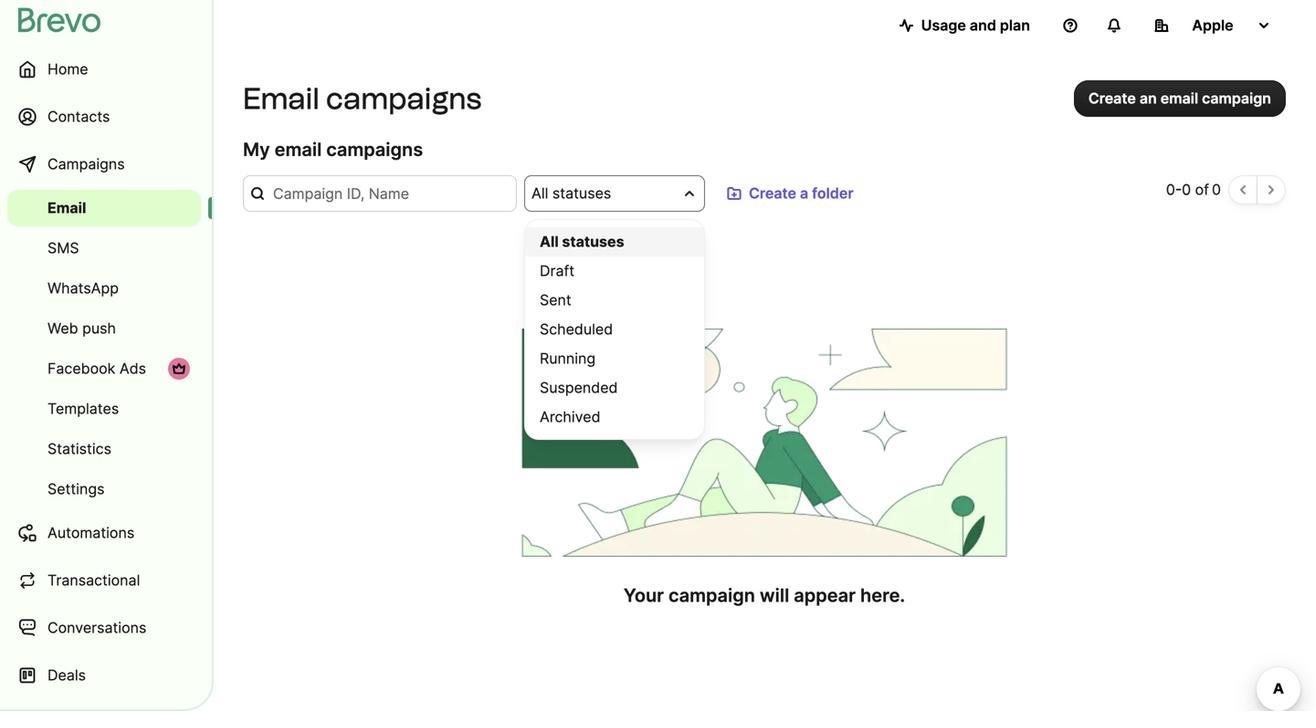 Task type: locate. For each thing, give the bounding box(es) containing it.
1 vertical spatial email
[[275, 138, 322, 161]]

archived
[[540, 408, 601, 426]]

settings
[[48, 481, 105, 498]]

1 horizontal spatial email
[[1161, 90, 1199, 107]]

1 horizontal spatial campaign
[[1202, 90, 1272, 107]]

email right my at left top
[[275, 138, 322, 161]]

statuses
[[553, 185, 611, 202], [562, 233, 624, 251]]

1 horizontal spatial email
[[243, 81, 319, 116]]

campaigns
[[326, 81, 482, 116], [326, 138, 423, 161]]

email
[[243, 81, 319, 116], [48, 199, 86, 217]]

deals link
[[7, 654, 201, 698]]

0 horizontal spatial create
[[749, 185, 797, 202]]

1 vertical spatial all
[[540, 233, 559, 251]]

create inside button
[[1089, 90, 1136, 107]]

0 horizontal spatial 0
[[1166, 181, 1176, 199]]

apple
[[1193, 16, 1234, 34]]

0 horizontal spatial email
[[48, 199, 86, 217]]

a
[[800, 185, 809, 202]]

1 vertical spatial email
[[48, 199, 86, 217]]

create
[[1089, 90, 1136, 107], [749, 185, 797, 202]]

folder
[[812, 185, 854, 202]]

here.
[[861, 585, 906, 607]]

will
[[760, 585, 790, 607]]

sent
[[540, 291, 572, 309]]

1 vertical spatial campaigns
[[326, 138, 423, 161]]

usage and plan button
[[885, 7, 1045, 44]]

list box
[[524, 219, 705, 440]]

conversations
[[48, 619, 147, 637]]

0
[[1166, 181, 1176, 199], [1182, 181, 1191, 199], [1212, 181, 1221, 199]]

0 vertical spatial statuses
[[553, 185, 611, 202]]

all statuses button
[[524, 175, 705, 212]]

0 vertical spatial campaign
[[1202, 90, 1272, 107]]

1 0 from the left
[[1166, 181, 1176, 199]]

3 0 from the left
[[1212, 181, 1221, 199]]

campaigns up campaign id, name "search box"
[[326, 138, 423, 161]]

1 horizontal spatial create
[[1089, 90, 1136, 107]]

2 horizontal spatial 0
[[1212, 181, 1221, 199]]

web
[[48, 320, 78, 338]]

1 vertical spatial campaign
[[669, 585, 755, 607]]

create for create a folder
[[749, 185, 797, 202]]

all statuses
[[532, 185, 611, 202], [540, 233, 624, 251]]

email up sms
[[48, 199, 86, 217]]

scheduled
[[540, 321, 613, 338]]

statistics
[[48, 440, 111, 458]]

automations link
[[7, 512, 201, 555]]

campaign left will
[[669, 585, 755, 607]]

0 vertical spatial email
[[1161, 90, 1199, 107]]

whatsapp
[[48, 280, 119, 297]]

campaigns link
[[7, 143, 201, 186]]

create left a
[[749, 185, 797, 202]]

contacts
[[48, 108, 110, 126]]

create left an
[[1089, 90, 1136, 107]]

2 0 from the left
[[1182, 181, 1191, 199]]

0 vertical spatial all
[[532, 185, 548, 202]]

create inside button
[[749, 185, 797, 202]]

0 vertical spatial email
[[243, 81, 319, 116]]

0 horizontal spatial email
[[275, 138, 322, 161]]

conversations link
[[7, 607, 201, 650]]

all statuses inside popup button
[[532, 185, 611, 202]]

campaign inside button
[[1202, 90, 1272, 107]]

sms
[[48, 239, 79, 257]]

plan
[[1000, 16, 1030, 34]]

your
[[624, 585, 664, 607]]

your campaign will appear here.
[[624, 585, 906, 607]]

an
[[1140, 90, 1157, 107]]

0 vertical spatial create
[[1089, 90, 1136, 107]]

1 horizontal spatial 0
[[1182, 181, 1191, 199]]

campaign down 'apple' "button" in the right of the page
[[1202, 90, 1272, 107]]

templates link
[[7, 391, 201, 428]]

1 vertical spatial create
[[749, 185, 797, 202]]

email up my at left top
[[243, 81, 319, 116]]

0 vertical spatial all statuses
[[532, 185, 611, 202]]

email
[[1161, 90, 1199, 107], [275, 138, 322, 161]]

campaigns up my email campaigns
[[326, 81, 482, 116]]

campaign
[[1202, 90, 1272, 107], [669, 585, 755, 607]]

1 vertical spatial all statuses
[[540, 233, 624, 251]]

templates
[[48, 400, 119, 418]]

email inside button
[[1161, 90, 1199, 107]]

create an email campaign
[[1089, 90, 1272, 107]]

email right an
[[1161, 90, 1199, 107]]

all
[[532, 185, 548, 202], [540, 233, 559, 251]]

home
[[48, 60, 88, 78]]

settings link
[[7, 471, 201, 508]]



Task type: vqa. For each thing, say whether or not it's contained in the screenshot.
'boost'
no



Task type: describe. For each thing, give the bounding box(es) containing it.
my
[[243, 138, 270, 161]]

apple button
[[1140, 7, 1286, 44]]

contacts link
[[7, 95, 201, 139]]

usage and plan
[[921, 16, 1030, 34]]

home link
[[7, 48, 201, 91]]

create an email campaign button
[[1074, 80, 1286, 117]]

deals
[[48, 667, 86, 685]]

web push
[[48, 320, 116, 338]]

statistics link
[[7, 431, 201, 468]]

1 vertical spatial statuses
[[562, 233, 624, 251]]

0 vertical spatial campaigns
[[326, 81, 482, 116]]

Campaign ID, Name search field
[[243, 175, 517, 212]]

appear
[[794, 585, 856, 607]]

running
[[540, 350, 596, 368]]

left___rvooi image
[[172, 362, 186, 376]]

usage
[[921, 16, 966, 34]]

and
[[970, 16, 997, 34]]

empty campaign image
[[511, 329, 1019, 557]]

campaigns
[[48, 155, 125, 173]]

of
[[1196, 181, 1210, 199]]

list box containing all statuses
[[524, 219, 705, 440]]

sms link
[[7, 230, 201, 267]]

create a folder
[[749, 185, 854, 202]]

facebook ads
[[48, 360, 146, 378]]

web push link
[[7, 311, 201, 347]]

suspended
[[540, 379, 618, 397]]

my email campaigns
[[243, 138, 423, 161]]

draft
[[540, 262, 575, 280]]

0 horizontal spatial campaign
[[669, 585, 755, 607]]

facebook ads link
[[7, 351, 201, 387]]

email link
[[7, 190, 201, 227]]

ads
[[120, 360, 146, 378]]

create for create an email campaign
[[1089, 90, 1136, 107]]

statuses inside popup button
[[553, 185, 611, 202]]

facebook
[[48, 360, 115, 378]]

0 - 0 of 0
[[1166, 181, 1221, 199]]

email for email
[[48, 199, 86, 217]]

transactional
[[48, 572, 140, 590]]

push
[[82, 320, 116, 338]]

all inside popup button
[[532, 185, 548, 202]]

email for email campaigns
[[243, 81, 319, 116]]

email campaigns
[[243, 81, 482, 116]]

automations
[[48, 524, 134, 542]]

-
[[1176, 181, 1182, 199]]

whatsapp link
[[7, 270, 201, 307]]

transactional link
[[7, 559, 201, 603]]

create a folder button
[[713, 175, 868, 212]]



